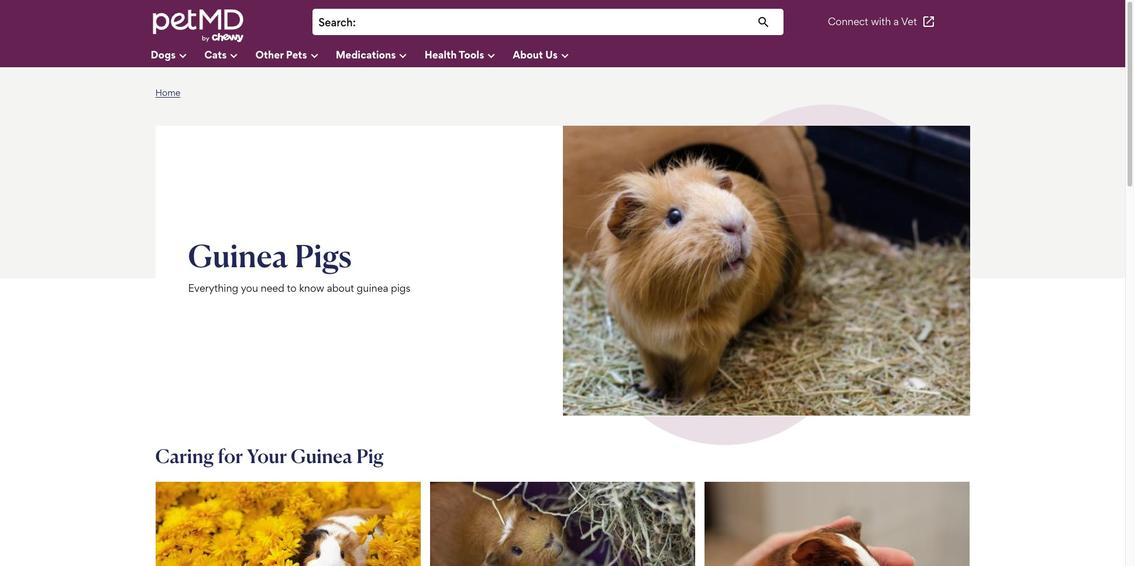 Task type: locate. For each thing, give the bounding box(es) containing it.
petmd home image
[[151, 8, 244, 44]]

1 horizontal spatial guinea
[[291, 445, 353, 468]]

1 vertical spatial guinea
[[291, 445, 353, 468]]

guinea
[[188, 236, 288, 275], [291, 445, 353, 468]]

home
[[155, 87, 181, 98]]

cats
[[204, 48, 227, 60]]

pets
[[286, 48, 307, 60]]

for
[[218, 445, 243, 468]]

a
[[894, 16, 899, 28]]

about us
[[513, 48, 558, 60]]

medications button
[[336, 44, 425, 67]]

about
[[327, 282, 354, 295]]

health tools button
[[425, 44, 513, 67]]

None text field
[[362, 15, 778, 30]]

:
[[353, 16, 356, 29]]

other
[[255, 48, 284, 60]]

search :
[[319, 16, 356, 29]]

search
[[319, 16, 353, 29]]

health
[[425, 48, 457, 60]]

you
[[241, 282, 258, 295]]

with
[[871, 16, 891, 28]]

dogs
[[151, 48, 176, 60]]

guinea left pig in the bottom of the page
[[291, 445, 353, 468]]

home link
[[155, 87, 181, 98]]

connect
[[828, 16, 869, 28]]

0 horizontal spatial guinea
[[188, 236, 288, 275]]

everything you need to know about guinea pigs
[[188, 282, 411, 295]]

guinea up you
[[188, 236, 288, 275]]

about
[[513, 48, 543, 60]]

health tools
[[425, 48, 484, 60]]

dogs button
[[151, 44, 204, 67]]

tools
[[459, 48, 484, 60]]



Task type: describe. For each thing, give the bounding box(es) containing it.
caring
[[155, 445, 214, 468]]

connect with a vet button
[[828, 8, 936, 36]]

us
[[546, 48, 558, 60]]

connect with a vet
[[828, 16, 917, 28]]

know
[[299, 282, 324, 295]]

to
[[287, 282, 297, 295]]

your
[[247, 445, 287, 468]]

pig
[[357, 445, 384, 468]]

guinea
[[357, 282, 388, 295]]

brown guinea pig in a cage image
[[563, 126, 970, 417]]

cats button
[[204, 44, 255, 67]]

guinea pigs
[[188, 236, 352, 275]]

about us button
[[513, 44, 586, 67]]

0 vertical spatial guinea
[[188, 236, 288, 275]]

pigs
[[391, 282, 411, 295]]

caring for your guinea pig
[[155, 445, 384, 468]]

other pets
[[255, 48, 307, 60]]

medications
[[336, 48, 396, 60]]

everything
[[188, 282, 238, 295]]

pigs
[[295, 236, 352, 275]]

need
[[261, 282, 284, 295]]

other pets button
[[255, 44, 336, 67]]

vet
[[902, 16, 917, 28]]



Task type: vqa. For each thing, say whether or not it's contained in the screenshot.
puppy and kitten hugging image
no



